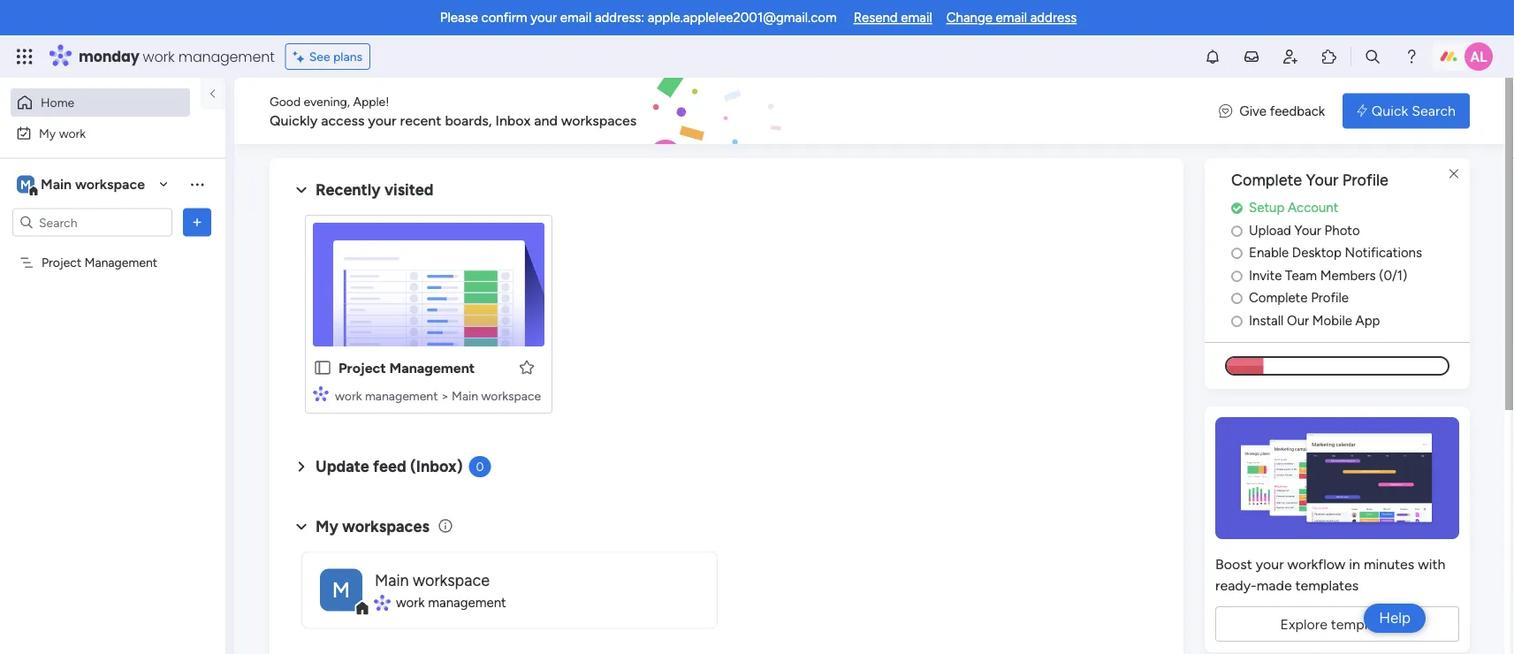 Task type: describe. For each thing, give the bounding box(es) containing it.
your inside boost your workflow in minutes with ready-made templates
[[1256, 555, 1284, 572]]

my for my workspaces
[[316, 517, 338, 536]]

my for my work
[[39, 126, 56, 141]]

open update feed (inbox) image
[[291, 456, 312, 477]]

change email address
[[946, 10, 1077, 26]]

circle o image for enable
[[1231, 246, 1243, 260]]

1 vertical spatial main workspace
[[375, 570, 490, 589]]

setup account
[[1249, 200, 1339, 215]]

notifications
[[1345, 245, 1422, 261]]

boards,
[[445, 112, 492, 129]]

minutes
[[1364, 555, 1415, 572]]

see plans button
[[285, 43, 370, 70]]

desktop
[[1292, 245, 1342, 261]]

0 vertical spatial management
[[178, 46, 275, 66]]

1 horizontal spatial main
[[375, 570, 409, 589]]

1 vertical spatial workspace
[[481, 388, 541, 403]]

with
[[1418, 555, 1446, 572]]

enable desktop notifications
[[1249, 245, 1422, 261]]

setup
[[1249, 200, 1285, 215]]

upload
[[1249, 222, 1291, 238]]

work management
[[396, 595, 506, 611]]

complete profile
[[1249, 290, 1349, 306]]

boost your workflow in minutes with ready-made templates
[[1215, 555, 1446, 593]]

my work
[[39, 126, 86, 141]]

quick
[[1372, 103, 1408, 119]]

monday
[[79, 46, 139, 66]]

account
[[1288, 200, 1339, 215]]

help image
[[1403, 48, 1420, 65]]

v2 user feedback image
[[1219, 101, 1232, 121]]

your for photo
[[1295, 222, 1321, 238]]

recently
[[316, 180, 381, 199]]

workspace options image
[[188, 175, 206, 193]]

monday work management
[[79, 46, 275, 66]]

complete your profile
[[1231, 171, 1389, 190]]

explore templates
[[1280, 615, 1394, 632]]

complete for complete profile
[[1249, 290, 1308, 306]]

search everything image
[[1364, 48, 1382, 65]]

feedback
[[1270, 103, 1325, 119]]

2 vertical spatial workspace
[[413, 570, 490, 589]]

our
[[1287, 312, 1309, 328]]

1 horizontal spatial m
[[332, 577, 350, 603]]

close my workspaces image
[[291, 516, 312, 537]]

complete for complete your profile
[[1231, 171, 1302, 190]]

inbox
[[495, 112, 531, 129]]

my work button
[[11, 119, 190, 147]]

and
[[534, 112, 558, 129]]

1 vertical spatial profile
[[1311, 290, 1349, 306]]

install
[[1249, 312, 1284, 328]]

circle o image for invite
[[1231, 269, 1243, 282]]

0
[[476, 459, 484, 474]]

app
[[1356, 312, 1380, 328]]

quick search button
[[1343, 93, 1470, 129]]

feed
[[373, 457, 406, 476]]

setup account link
[[1231, 198, 1470, 218]]

v2 bolt switch image
[[1357, 101, 1367, 121]]

invite members image
[[1282, 48, 1299, 65]]

templates image image
[[1221, 417, 1454, 539]]

0 vertical spatial your
[[531, 10, 557, 26]]

select product image
[[16, 48, 34, 65]]

circle o image for install
[[1231, 314, 1243, 327]]

main inside workspace selection element
[[41, 176, 72, 193]]

access
[[321, 112, 365, 129]]

boost
[[1215, 555, 1252, 572]]

add to favorites image
[[518, 358, 536, 376]]

change
[[946, 10, 993, 26]]

apple.applelee2001@gmail.com
[[648, 10, 837, 26]]

confirm
[[481, 10, 527, 26]]

recently visited
[[316, 180, 434, 199]]

members
[[1320, 267, 1376, 283]]

search
[[1412, 103, 1456, 119]]

upload your photo link
[[1231, 220, 1470, 240]]

complete profile link
[[1231, 288, 1470, 308]]

1 vertical spatial project
[[339, 359, 386, 376]]

workflow
[[1287, 555, 1346, 572]]

help button
[[1364, 604, 1426, 633]]

update
[[316, 457, 369, 476]]

public board image
[[313, 358, 332, 377]]

check circle image
[[1231, 201, 1243, 215]]

management for work management
[[428, 595, 506, 611]]

templates inside button
[[1331, 615, 1394, 632]]

dapulse x slim image
[[1443, 164, 1465, 185]]

apple lee image
[[1465, 42, 1493, 71]]

home button
[[11, 88, 190, 117]]



Task type: vqa. For each thing, say whether or not it's contained in the screenshot.
the right 'Main workspace'
yes



Task type: locate. For each thing, give the bounding box(es) containing it.
circle o image
[[1231, 269, 1243, 282], [1231, 314, 1243, 327]]

complete inside the complete profile link
[[1249, 290, 1308, 306]]

management inside list box
[[85, 255, 157, 270]]

0 vertical spatial circle o image
[[1231, 269, 1243, 282]]

explore
[[1280, 615, 1328, 632]]

1 email from the left
[[560, 10, 592, 26]]

install our mobile app link
[[1231, 311, 1470, 330]]

1 vertical spatial templates
[[1331, 615, 1394, 632]]

complete up the install at the right
[[1249, 290, 1308, 306]]

email left address:
[[560, 10, 592, 26]]

good
[[270, 94, 301, 109]]

0 vertical spatial my
[[39, 126, 56, 141]]

please confirm your email address: apple.applelee2001@gmail.com
[[440, 10, 837, 26]]

2 horizontal spatial email
[[996, 10, 1027, 26]]

work inside button
[[59, 126, 86, 141]]

2 horizontal spatial main
[[452, 388, 478, 403]]

0 horizontal spatial workspace image
[[17, 175, 34, 194]]

update feed (inbox)
[[316, 457, 463, 476]]

work up update
[[335, 388, 362, 403]]

team
[[1285, 267, 1317, 283]]

1 vertical spatial circle o image
[[1231, 246, 1243, 260]]

circle o image inside the complete profile link
[[1231, 292, 1243, 305]]

change email address link
[[946, 10, 1077, 26]]

2 vertical spatial your
[[1256, 555, 1284, 572]]

templates down workflow
[[1295, 577, 1359, 593]]

1 vertical spatial complete
[[1249, 290, 1308, 306]]

2 vertical spatial circle o image
[[1231, 292, 1243, 305]]

workspace selection element
[[17, 174, 148, 197]]

>
[[441, 388, 449, 403]]

your inside good evening, apple! quickly access your recent boards, inbox and workspaces
[[368, 112, 397, 129]]

resend email
[[854, 10, 932, 26]]

0 vertical spatial complete
[[1231, 171, 1302, 190]]

notifications image
[[1204, 48, 1222, 65]]

address:
[[595, 10, 645, 26]]

workspace down add to favorites image
[[481, 388, 541, 403]]

circle o image inside invite team members (0/1) link
[[1231, 269, 1243, 282]]

workspaces right 'and'
[[561, 112, 637, 129]]

workspaces down update feed (inbox)
[[342, 517, 429, 536]]

0 horizontal spatial main workspace
[[41, 176, 145, 193]]

templates right explore
[[1331, 615, 1394, 632]]

circle o image inside enable desktop notifications link
[[1231, 246, 1243, 260]]

work right monday
[[143, 46, 175, 66]]

0 vertical spatial workspace image
[[17, 175, 34, 194]]

1 horizontal spatial workspaces
[[561, 112, 637, 129]]

enable
[[1249, 245, 1289, 261]]

explore templates button
[[1215, 606, 1459, 642]]

my workspaces
[[316, 517, 429, 536]]

Search in workspace field
[[37, 212, 148, 232]]

work down my workspaces
[[396, 595, 425, 611]]

in
[[1349, 555, 1360, 572]]

workspace up search in workspace 'field'
[[75, 176, 145, 193]]

0 vertical spatial circle o image
[[1231, 224, 1243, 237]]

recent
[[400, 112, 442, 129]]

give
[[1239, 103, 1267, 119]]

0 horizontal spatial your
[[368, 112, 397, 129]]

2 circle o image from the top
[[1231, 314, 1243, 327]]

management down search in workspace 'field'
[[85, 255, 157, 270]]

0 vertical spatial workspace
[[75, 176, 145, 193]]

upload your photo
[[1249, 222, 1360, 238]]

workspaces inside good evening, apple! quickly access your recent boards, inbox and workspaces
[[561, 112, 637, 129]]

apps image
[[1321, 48, 1338, 65]]

your for profile
[[1306, 171, 1339, 190]]

your down apple!
[[368, 112, 397, 129]]

enable desktop notifications link
[[1231, 243, 1470, 263]]

resend email link
[[854, 10, 932, 26]]

0 vertical spatial project
[[42, 255, 81, 270]]

project management
[[42, 255, 157, 270], [339, 359, 475, 376]]

photo
[[1325, 222, 1360, 238]]

option
[[0, 247, 225, 250]]

0 horizontal spatial management
[[85, 255, 157, 270]]

project inside list box
[[42, 255, 81, 270]]

profile down invite team members (0/1)
[[1311, 290, 1349, 306]]

made
[[1257, 577, 1292, 593]]

main right >
[[452, 388, 478, 403]]

1 vertical spatial workspaces
[[342, 517, 429, 536]]

your up account
[[1306, 171, 1339, 190]]

management
[[178, 46, 275, 66], [365, 388, 438, 403], [428, 595, 506, 611]]

2 email from the left
[[901, 10, 932, 26]]

0 vertical spatial templates
[[1295, 577, 1359, 593]]

see plans
[[309, 49, 363, 64]]

mobile
[[1312, 312, 1352, 328]]

quick search
[[1372, 103, 1456, 119]]

0 vertical spatial your
[[1306, 171, 1339, 190]]

(inbox)
[[410, 457, 463, 476]]

1 horizontal spatial project management
[[339, 359, 475, 376]]

project
[[42, 255, 81, 270], [339, 359, 386, 376]]

management up work management > main workspace
[[389, 359, 475, 376]]

help
[[1379, 609, 1411, 627]]

plans
[[333, 49, 363, 64]]

templates
[[1295, 577, 1359, 593], [1331, 615, 1394, 632]]

2 vertical spatial management
[[428, 595, 506, 611]]

resend
[[854, 10, 898, 26]]

0 vertical spatial main workspace
[[41, 176, 145, 193]]

circle o image left the install at the right
[[1231, 314, 1243, 327]]

0 vertical spatial main
[[41, 176, 72, 193]]

1 vertical spatial m
[[332, 577, 350, 603]]

my
[[39, 126, 56, 141], [316, 517, 338, 536]]

m inside workspace selection element
[[20, 177, 31, 192]]

workspaces
[[561, 112, 637, 129], [342, 517, 429, 536]]

circle o image left invite
[[1231, 269, 1243, 282]]

project management inside list box
[[42, 255, 157, 270]]

0 horizontal spatial main
[[41, 176, 72, 193]]

give feedback
[[1239, 103, 1325, 119]]

circle o image for complete
[[1231, 292, 1243, 305]]

your up made
[[1256, 555, 1284, 572]]

0 vertical spatial profile
[[1342, 171, 1389, 190]]

email for change email address
[[996, 10, 1027, 26]]

work
[[143, 46, 175, 66], [59, 126, 86, 141], [335, 388, 362, 403], [396, 595, 425, 611]]

1 horizontal spatial project
[[339, 359, 386, 376]]

circle o image for upload
[[1231, 224, 1243, 237]]

home
[[41, 95, 74, 110]]

main workspace inside workspace selection element
[[41, 176, 145, 193]]

main
[[41, 176, 72, 193], [452, 388, 478, 403], [375, 570, 409, 589]]

email right "change"
[[996, 10, 1027, 26]]

circle o image left complete profile
[[1231, 292, 1243, 305]]

please
[[440, 10, 478, 26]]

2 horizontal spatial your
[[1256, 555, 1284, 572]]

your
[[531, 10, 557, 26], [368, 112, 397, 129], [1256, 555, 1284, 572]]

1 vertical spatial workspace image
[[320, 569, 362, 611]]

0 horizontal spatial workspaces
[[342, 517, 429, 536]]

1 vertical spatial project management
[[339, 359, 475, 376]]

1 horizontal spatial my
[[316, 517, 338, 536]]

complete up setup
[[1231, 171, 1302, 190]]

install our mobile app
[[1249, 312, 1380, 328]]

1 horizontal spatial management
[[389, 359, 475, 376]]

invite team members (0/1)
[[1249, 267, 1408, 283]]

circle o image
[[1231, 224, 1243, 237], [1231, 246, 1243, 260], [1231, 292, 1243, 305]]

1 horizontal spatial main workspace
[[375, 570, 490, 589]]

0 horizontal spatial email
[[560, 10, 592, 26]]

m
[[20, 177, 31, 192], [332, 577, 350, 603]]

workspace
[[75, 176, 145, 193], [481, 388, 541, 403], [413, 570, 490, 589]]

1 horizontal spatial email
[[901, 10, 932, 26]]

address
[[1030, 10, 1077, 26]]

workspace image
[[17, 175, 34, 194], [320, 569, 362, 611]]

1 circle o image from the top
[[1231, 224, 1243, 237]]

circle o image inside 'upload your photo' link
[[1231, 224, 1243, 237]]

work management > main workspace
[[335, 388, 541, 403]]

1 vertical spatial management
[[389, 359, 475, 376]]

0 vertical spatial m
[[20, 177, 31, 192]]

project management up work management > main workspace
[[339, 359, 475, 376]]

main down my workspaces
[[375, 570, 409, 589]]

apple!
[[353, 94, 389, 109]]

circle o image inside install our mobile app link
[[1231, 314, 1243, 327]]

profile up setup account link
[[1342, 171, 1389, 190]]

visited
[[384, 180, 434, 199]]

1 horizontal spatial your
[[531, 10, 557, 26]]

1 horizontal spatial workspace image
[[320, 569, 362, 611]]

2 circle o image from the top
[[1231, 246, 1243, 260]]

(0/1)
[[1379, 267, 1408, 283]]

0 horizontal spatial my
[[39, 126, 56, 141]]

main workspace
[[41, 176, 145, 193], [375, 570, 490, 589]]

0 horizontal spatial project
[[42, 255, 81, 270]]

your down account
[[1295, 222, 1321, 238]]

inbox image
[[1243, 48, 1260, 65]]

1 vertical spatial your
[[368, 112, 397, 129]]

1 circle o image from the top
[[1231, 269, 1243, 282]]

evening,
[[304, 94, 350, 109]]

work down home
[[59, 126, 86, 141]]

ready-
[[1215, 577, 1257, 593]]

project management down search in workspace 'field'
[[42, 255, 157, 270]]

templates inside boost your workflow in minutes with ready-made templates
[[1295, 577, 1359, 593]]

0 horizontal spatial project management
[[42, 255, 157, 270]]

email
[[560, 10, 592, 26], [901, 10, 932, 26], [996, 10, 1027, 26]]

your
[[1306, 171, 1339, 190], [1295, 222, 1321, 238]]

project management list box
[[0, 244, 225, 516]]

1 vertical spatial circle o image
[[1231, 314, 1243, 327]]

project down search in workspace 'field'
[[42, 255, 81, 270]]

good evening, apple! quickly access your recent boards, inbox and workspaces
[[270, 94, 637, 129]]

1 vertical spatial main
[[452, 388, 478, 403]]

my right close my workspaces icon
[[316, 517, 338, 536]]

quickly
[[270, 112, 318, 129]]

1 vertical spatial management
[[365, 388, 438, 403]]

workspace up work management
[[413, 570, 490, 589]]

0 horizontal spatial m
[[20, 177, 31, 192]]

close recently visited image
[[291, 179, 312, 201]]

email right resend
[[901, 10, 932, 26]]

0 vertical spatial management
[[85, 255, 157, 270]]

2 vertical spatial main
[[375, 570, 409, 589]]

options image
[[188, 213, 206, 231]]

1 vertical spatial my
[[316, 517, 338, 536]]

email for resend email
[[901, 10, 932, 26]]

my inside button
[[39, 126, 56, 141]]

0 vertical spatial workspaces
[[561, 112, 637, 129]]

main down my work
[[41, 176, 72, 193]]

your right confirm
[[531, 10, 557, 26]]

main workspace up search in workspace 'field'
[[41, 176, 145, 193]]

0 vertical spatial project management
[[42, 255, 157, 270]]

management
[[85, 255, 157, 270], [389, 359, 475, 376]]

my down home
[[39, 126, 56, 141]]

see
[[309, 49, 330, 64]]

1 vertical spatial your
[[1295, 222, 1321, 238]]

invite team members (0/1) link
[[1231, 265, 1470, 285]]

circle o image down check circle icon
[[1231, 224, 1243, 237]]

project right public board icon
[[339, 359, 386, 376]]

main workspace up work management
[[375, 570, 490, 589]]

complete
[[1231, 171, 1302, 190], [1249, 290, 1308, 306]]

management for work management > main workspace
[[365, 388, 438, 403]]

invite
[[1249, 267, 1282, 283]]

circle o image left enable
[[1231, 246, 1243, 260]]

3 circle o image from the top
[[1231, 292, 1243, 305]]

3 email from the left
[[996, 10, 1027, 26]]



